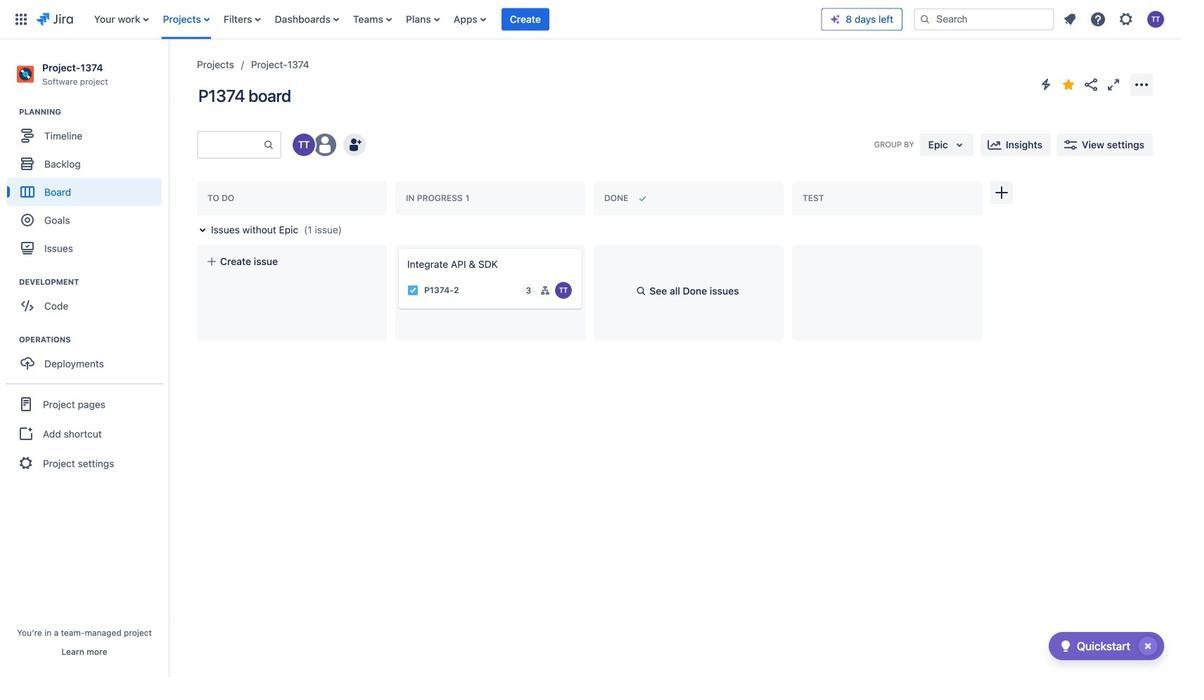 Task type: describe. For each thing, give the bounding box(es) containing it.
1 horizontal spatial list
[[1058, 7, 1173, 32]]

sidebar navigation image
[[153, 56, 184, 84]]

0 of 1 child issues complete image
[[540, 285, 551, 296]]

more image
[[1134, 76, 1150, 93]]

automations menu button icon image
[[1038, 76, 1055, 93]]

search image
[[920, 14, 931, 25]]

goal image
[[21, 214, 34, 227]]

group for operations image
[[7, 334, 168, 382]]

heading for planning icon
[[19, 106, 168, 118]]

0 horizontal spatial list
[[87, 0, 821, 39]]

view settings image
[[1063, 137, 1079, 153]]

primary element
[[8, 0, 821, 39]]

operations image
[[2, 332, 19, 348]]

notifications image
[[1062, 11, 1079, 28]]

your profile and settings image
[[1148, 11, 1165, 28]]

create column image
[[994, 184, 1010, 201]]



Task type: locate. For each thing, give the bounding box(es) containing it.
appswitcher icon image
[[13, 11, 30, 28]]

star p1374 board image
[[1060, 76, 1077, 93]]

group
[[7, 106, 168, 267], [7, 277, 168, 325], [7, 334, 168, 382], [6, 384, 163, 484]]

planning image
[[2, 104, 19, 120]]

2 heading from the top
[[19, 277, 168, 288]]

add people image
[[346, 137, 363, 153]]

task image
[[407, 285, 419, 296]]

in progress element
[[406, 193, 472, 203]]

enter full screen image
[[1105, 76, 1122, 93]]

jira image
[[37, 11, 73, 28], [37, 11, 73, 28]]

group for 'development' image on the top
[[7, 277, 168, 325]]

None search field
[[914, 8, 1055, 31]]

0 of 1 child issues complete image
[[540, 285, 551, 296]]

heading for 'development' image on the top
[[19, 277, 168, 288]]

group for planning icon
[[7, 106, 168, 267]]

list item
[[502, 0, 549, 39]]

create issue image
[[389, 239, 406, 256]]

heading
[[19, 106, 168, 118], [19, 277, 168, 288], [19, 334, 168, 346]]

1 heading from the top
[[19, 106, 168, 118]]

settings image
[[1118, 11, 1135, 28]]

dismiss quickstart image
[[1137, 635, 1160, 658]]

banner
[[0, 0, 1181, 39]]

Search field
[[914, 8, 1055, 31]]

1 vertical spatial heading
[[19, 277, 168, 288]]

2 vertical spatial heading
[[19, 334, 168, 346]]

list
[[87, 0, 821, 39], [1058, 7, 1173, 32]]

3 heading from the top
[[19, 334, 168, 346]]

check image
[[1058, 638, 1074, 655]]

0 vertical spatial heading
[[19, 106, 168, 118]]

sidebar element
[[0, 39, 169, 678]]

heading for operations image
[[19, 334, 168, 346]]

help image
[[1090, 11, 1107, 28]]

development image
[[2, 274, 19, 291]]

Search this board text field
[[198, 132, 263, 158]]



Task type: vqa. For each thing, say whether or not it's contained in the screenshot.
the topmost heading
yes



